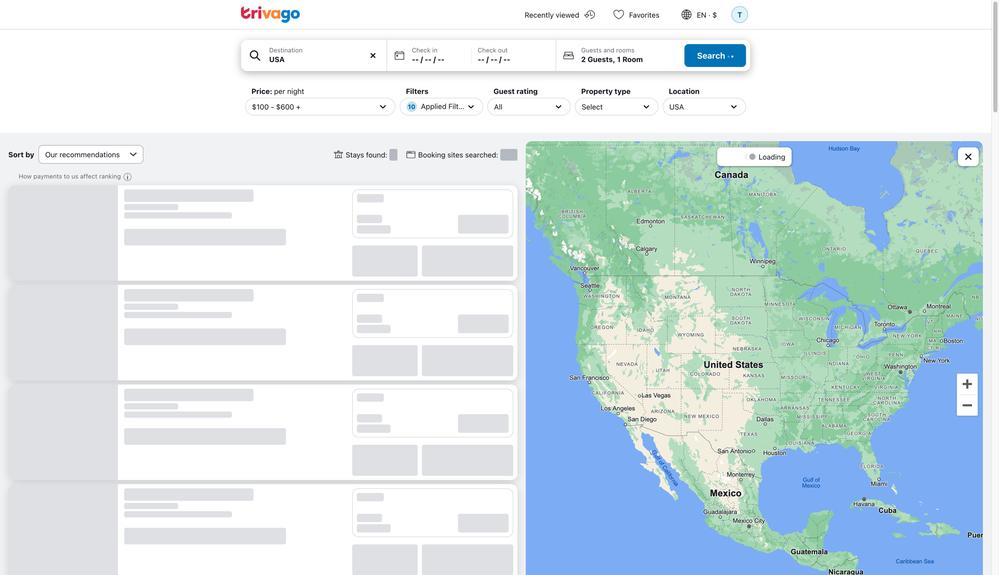 Task type: describe. For each thing, give the bounding box(es) containing it.
recently viewed
[[525, 11, 579, 19]]

to
[[64, 173, 70, 180]]

recently viewed button
[[512, 0, 604, 29]]

booking sites searched: 325
[[418, 151, 516, 159]]

destination
[[269, 46, 303, 54]]

applied
[[421, 102, 446, 111]]

guest rating
[[494, 87, 538, 96]]

price:
[[251, 87, 272, 96]]

payments
[[33, 173, 62, 180]]

check out -- / -- / --
[[478, 46, 510, 64]]

all
[[494, 102, 502, 111]]

0 vertical spatial filters
[[406, 87, 428, 96]]

affect
[[80, 173, 97, 180]]

favorites link
[[604, 0, 672, 29]]

guest
[[494, 87, 515, 96]]

t button
[[729, 0, 750, 29]]

location
[[669, 87, 700, 96]]

rating
[[517, 87, 538, 96]]

check for check out -- / -- / --
[[478, 46, 496, 54]]

select
[[582, 102, 603, 111]]

how payments to us affect ranking
[[19, 173, 121, 180]]

how
[[19, 173, 32, 180]]

recently
[[525, 11, 554, 19]]

room
[[622, 55, 643, 64]]

guests,
[[588, 55, 615, 64]]

$100
[[252, 102, 269, 111]]

night
[[287, 87, 304, 96]]

sort by
[[8, 150, 34, 159]]

usa
[[669, 102, 684, 111]]

$600
[[276, 102, 294, 111]]

us
[[71, 173, 78, 180]]

$
[[712, 11, 717, 19]]

clear image
[[368, 51, 378, 60]]

viewed
[[556, 11, 579, 19]]

how payments to us affect ranking button
[[19, 172, 134, 183]]

favorites
[[629, 11, 659, 19]]

applied filters
[[421, 102, 469, 111]]

$100 - $600 +
[[252, 102, 301, 111]]

property type
[[581, 87, 631, 96]]

type
[[615, 87, 631, 96]]

Destination field
[[241, 40, 386, 71]]

searched:
[[465, 151, 498, 159]]

sites
[[447, 151, 463, 159]]

en · $
[[697, 11, 717, 19]]

loading
[[759, 153, 785, 161]]

4 / from the left
[[499, 55, 502, 64]]



Task type: locate. For each thing, give the bounding box(es) containing it.
in
[[432, 46, 437, 54]]

search
[[697, 51, 725, 61]]

0 horizontal spatial check
[[412, 46, 430, 54]]

t
[[737, 10, 742, 19]]

and
[[604, 46, 614, 54]]

check for check in -- / -- / --
[[412, 46, 430, 54]]

map region
[[526, 141, 983, 576]]

3 / from the left
[[486, 55, 489, 64]]

en · $ button
[[672, 0, 729, 29]]

check inside check in -- / -- / --
[[412, 46, 430, 54]]

325
[[502, 151, 516, 159]]

check left out at top
[[478, 46, 496, 54]]

search button
[[685, 44, 746, 67]]

·
[[708, 11, 711, 19]]

booking
[[418, 151, 445, 159]]

filters
[[406, 87, 428, 96], [448, 102, 469, 111]]

guests
[[581, 46, 602, 54]]

1 check from the left
[[412, 46, 430, 54]]

stays found: 0
[[346, 151, 396, 159]]

+
[[296, 102, 301, 111]]

Destination search field
[[269, 54, 380, 65]]

0 horizontal spatial filters
[[406, 87, 428, 96]]

2 / from the left
[[433, 55, 436, 64]]

filters right applied
[[448, 102, 469, 111]]

2 check from the left
[[478, 46, 496, 54]]

2
[[581, 55, 586, 64]]

check left in
[[412, 46, 430, 54]]

out
[[498, 46, 508, 54]]

1 horizontal spatial check
[[478, 46, 496, 54]]

check inside check out -- / -- / --
[[478, 46, 496, 54]]

check
[[412, 46, 430, 54], [478, 46, 496, 54]]

0
[[391, 151, 396, 159]]

guests and rooms 2 guests, 1 room
[[581, 46, 643, 64]]

10
[[408, 103, 415, 110]]

found:
[[366, 151, 387, 159]]

1
[[617, 55, 621, 64]]

/
[[421, 55, 423, 64], [433, 55, 436, 64], [486, 55, 489, 64], [499, 55, 502, 64]]

1 / from the left
[[421, 55, 423, 64]]

trivago logo image
[[241, 6, 300, 23]]

property
[[581, 87, 613, 96]]

ranking
[[99, 173, 121, 180]]

check in -- / -- / --
[[412, 46, 444, 64]]

-
[[412, 55, 415, 64], [415, 55, 419, 64], [425, 55, 428, 64], [428, 55, 432, 64], [438, 55, 441, 64], [441, 55, 444, 64], [478, 55, 481, 64], [481, 55, 485, 64], [491, 55, 494, 64], [494, 55, 497, 64], [503, 55, 507, 64], [507, 55, 510, 64], [271, 102, 274, 111]]

price: per night
[[251, 87, 304, 96]]

sort
[[8, 150, 24, 159]]

by
[[25, 150, 34, 159]]

1 vertical spatial filters
[[448, 102, 469, 111]]

filters up 10
[[406, 87, 428, 96]]

stays
[[346, 151, 364, 159]]

1 horizontal spatial filters
[[448, 102, 469, 111]]

rooms
[[616, 46, 635, 54]]

per
[[274, 87, 285, 96]]

en
[[697, 11, 706, 19]]



Task type: vqa. For each thing, say whether or not it's contained in the screenshot.
3
no



